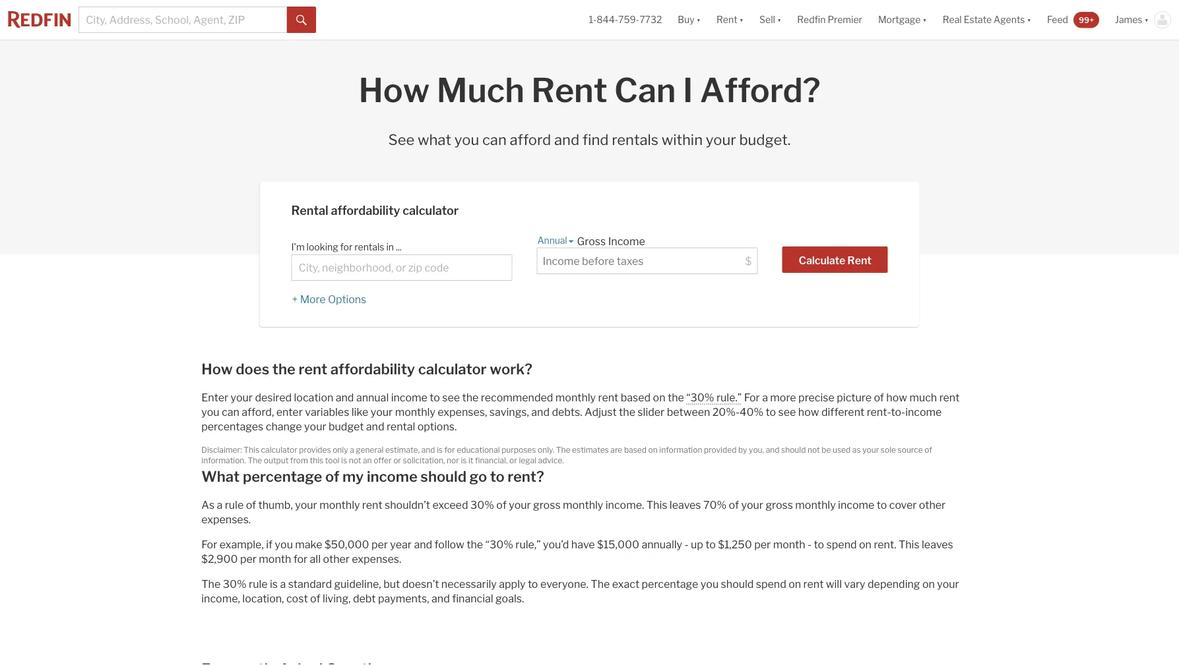 Task type: locate. For each thing, give the bounding box(es) containing it.
0 vertical spatial month
[[773, 538, 805, 551]]

your right depending
[[937, 578, 959, 591]]

rental affordability calculator
[[291, 203, 459, 218]]

1 ▾ from the left
[[696, 14, 701, 25]]

per left year
[[371, 538, 388, 551]]

for left all
[[293, 553, 308, 566]]

to inside for a more precise picture of how much rent you can afford, enter variables like your monthly expenses, savings, and debts. adjust the slider between 20%-40% to see how different rent-to-income percentages change your budget and rental options.
[[766, 406, 776, 419]]

"30% up between
[[686, 391, 714, 404]]

1 horizontal spatial not
[[808, 445, 820, 455]]

rent right calculate
[[847, 254, 871, 267]]

1 vertical spatial rentals
[[355, 241, 384, 253]]

rent inside for a more precise picture of how much rent you can afford, enter variables like your monthly expenses, savings, and debts. adjust the slider between 20%-40% to see how different rent-to-income percentages change your budget and rental options.
[[939, 391, 960, 404]]

can up percentages
[[222, 406, 239, 419]]

0 horizontal spatial this
[[244, 445, 259, 455]]

see down more
[[778, 406, 796, 419]]

your
[[706, 131, 736, 149], [231, 391, 253, 404], [371, 406, 393, 419], [304, 420, 326, 433], [862, 445, 879, 455], [295, 499, 317, 512], [509, 499, 531, 512], [741, 499, 763, 512], [937, 578, 959, 591]]

1-844-759-7732 link
[[589, 14, 662, 25]]

"30% left rule,"
[[485, 538, 513, 551]]

and
[[554, 131, 579, 149], [336, 391, 354, 404], [531, 406, 550, 419], [366, 420, 384, 433], [421, 445, 435, 455], [766, 445, 779, 455], [414, 538, 432, 551], [432, 592, 450, 605]]

0 vertical spatial 30%
[[470, 499, 494, 512]]

sell
[[759, 14, 775, 25]]

mortgage ▾
[[878, 14, 927, 25]]

for inside for a more precise picture of how much rent you can afford, enter variables like your monthly expenses, savings, and debts. adjust the slider between 20%-40% to see how different rent-to-income percentages change your budget and rental options.
[[744, 391, 760, 404]]

1 vertical spatial leaves
[[922, 538, 953, 551]]

for up nor
[[444, 445, 455, 455]]

1 gross from the left
[[533, 499, 561, 512]]

calculator for this
[[261, 445, 297, 455]]

1 vertical spatial spend
[[756, 578, 786, 591]]

this right income. at the bottom right of the page
[[646, 499, 667, 512]]

0 vertical spatial not
[[808, 445, 820, 455]]

income left cover
[[838, 499, 874, 512]]

1 horizontal spatial gross
[[766, 499, 793, 512]]

i
[[683, 70, 693, 111]]

4 ▾ from the left
[[923, 14, 927, 25]]

30% inside as a rule of thumb, your monthly rent shouldn't exceed 30% of your gross monthly income. this leaves 70% of your gross monthly income to cover other expenses.
[[470, 499, 494, 512]]

a right only
[[350, 445, 354, 455]]

0 vertical spatial other
[[919, 499, 946, 512]]

based inside disclaimer: this calculator provides only a general estimate, and is for educational purposes only. the estimates are based on information provided by you, and should not be used as your sole source of information. the output from this tool is not an offer or solicitation, nor is it financial, or legal advice.
[[624, 445, 647, 455]]

0 vertical spatial percentage
[[243, 468, 322, 486]]

0 vertical spatial this
[[244, 445, 259, 455]]

this inside for example, if you make $50,000 per year and follow the "30% rule," you'd have $15,000 annually - up to $1,250 per month - to spend on rent. this leaves $2,900 per month for all other expenses.
[[899, 538, 919, 551]]

can left the afford
[[482, 131, 507, 149]]

annual button
[[537, 235, 568, 248]]

percentage
[[243, 468, 322, 486], [642, 578, 698, 591]]

recommended
[[481, 391, 553, 404]]

1 horizontal spatial how
[[359, 70, 430, 111]]

0 horizontal spatial other
[[323, 553, 350, 566]]

▾ right mortgage
[[923, 14, 927, 25]]

advice.
[[538, 456, 564, 466]]

in
[[386, 241, 394, 253]]

0 vertical spatial affordability
[[331, 203, 400, 218]]

your right thumb,
[[295, 499, 317, 512]]

1 horizontal spatial -
[[808, 538, 812, 551]]

the left exact
[[591, 578, 610, 591]]

rentals
[[612, 131, 658, 149], [355, 241, 384, 253]]

the left slider
[[619, 406, 635, 419]]

+ more options button
[[291, 293, 367, 306]]

you,
[[749, 445, 764, 455]]

1 horizontal spatial "30%
[[686, 391, 714, 404]]

real estate agents ▾ link
[[943, 0, 1031, 40]]

as
[[852, 445, 861, 455]]

0 vertical spatial spend
[[826, 538, 857, 551]]

1 vertical spatial how
[[798, 406, 819, 419]]

income
[[608, 235, 645, 248]]

0 horizontal spatial how
[[798, 406, 819, 419]]

0 horizontal spatial month
[[259, 553, 291, 566]]

percentage inside the 30% rule is a standard guideline, but doesn't necessarily apply to everyone. the exact percentage you should spend on rent will vary depending on your income, location, cost of living, debt payments, and financial goals.
[[642, 578, 698, 591]]

1 vertical spatial percentage
[[642, 578, 698, 591]]

enter
[[276, 406, 303, 419]]

james
[[1115, 14, 1142, 25]]

of up 'rent-'
[[874, 391, 884, 404]]

0 horizontal spatial rule
[[225, 499, 244, 512]]

1 horizontal spatial other
[[919, 499, 946, 512]]

see inside for a more precise picture of how much rent you can afford, enter variables like your monthly expenses, savings, and debts. adjust the slider between 20%-40% to see how different rent-to-income percentages change your budget and rental options.
[[778, 406, 796, 419]]

30% down go
[[470, 499, 494, 512]]

of inside the 30% rule is a standard guideline, but doesn't necessarily apply to everyone. the exact percentage you should spend on rent will vary depending on your income, location, cost of living, debt payments, and financial goals.
[[310, 592, 320, 605]]

expenses. down as
[[201, 513, 251, 526]]

▾
[[696, 14, 701, 25], [739, 14, 744, 25], [777, 14, 781, 25], [923, 14, 927, 25], [1027, 14, 1031, 25], [1144, 14, 1149, 25]]

all
[[310, 553, 321, 566]]

70%
[[703, 499, 727, 512]]

based
[[621, 391, 651, 404], [624, 445, 647, 455]]

0 vertical spatial "30%
[[686, 391, 714, 404]]

necessarily
[[441, 578, 497, 591]]

0 horizontal spatial can
[[222, 406, 239, 419]]

not left an
[[349, 456, 361, 466]]

of down standard
[[310, 592, 320, 605]]

living,
[[323, 592, 351, 605]]

0 vertical spatial for
[[744, 391, 760, 404]]

0 horizontal spatial should
[[421, 468, 466, 486]]

exceed
[[432, 499, 468, 512]]

0 horizontal spatial per
[[240, 553, 257, 566]]

rent-
[[867, 406, 891, 419]]

expenses.
[[201, 513, 251, 526], [352, 553, 401, 566]]

0 horizontal spatial leaves
[[670, 499, 701, 512]]

for inside for example, if you make $50,000 per year and follow the "30% rule," you'd have $15,000 annually - up to $1,250 per month - to spend on rent. this leaves $2,900 per month for all other expenses.
[[201, 538, 217, 551]]

follow
[[434, 538, 464, 551]]

as a rule of thumb, your monthly rent shouldn't exceed 30% of your gross monthly income. this leaves 70% of your gross monthly income to cover other expenses.
[[201, 499, 946, 526]]

by
[[738, 445, 747, 455]]

from
[[290, 456, 308, 466]]

affordability up annual
[[330, 361, 415, 378]]

0 vertical spatial calculator
[[403, 203, 459, 218]]

1 horizontal spatial rule
[[249, 578, 268, 591]]

you right if
[[275, 538, 293, 551]]

7732
[[639, 14, 662, 25]]

this
[[244, 445, 259, 455], [646, 499, 667, 512], [899, 538, 919, 551]]

the up expenses,
[[462, 391, 479, 404]]

0 vertical spatial expenses.
[[201, 513, 251, 526]]

"30% inside for example, if you make $50,000 per year and follow the "30% rule," you'd have $15,000 annually - up to $1,250 per month - to spend on rent. this leaves $2,900 per month for all other expenses.
[[485, 538, 513, 551]]

expenses. inside for example, if you make $50,000 per year and follow the "30% rule," you'd have $15,000 annually - up to $1,250 per month - to spend on rent. this leaves $2,900 per month for all other expenses.
[[352, 553, 401, 566]]

this inside disclaimer: this calculator provides only a general estimate, and is for educational purposes only. the estimates are based on information provided by you, and should not be used as your sole source of information. the output from this tool is not an offer or solicitation, nor is it financial, or legal advice.
[[244, 445, 259, 455]]

based up slider
[[621, 391, 651, 404]]

20%-
[[712, 406, 740, 419]]

0 horizontal spatial for
[[293, 553, 308, 566]]

will
[[826, 578, 842, 591]]

or down purposes
[[509, 456, 517, 466]]

thumb,
[[258, 499, 293, 512]]

of right source
[[925, 445, 932, 455]]

other inside as a rule of thumb, your monthly rent shouldn't exceed 30% of your gross monthly income. this leaves 70% of your gross monthly income to cover other expenses.
[[919, 499, 946, 512]]

1 vertical spatial this
[[646, 499, 667, 512]]

0 vertical spatial rentals
[[612, 131, 658, 149]]

other down $50,000
[[323, 553, 350, 566]]

should down $1,250
[[721, 578, 754, 591]]

1 horizontal spatial expenses.
[[352, 553, 401, 566]]

▾ for buy ▾
[[696, 14, 701, 25]]

savings,
[[489, 406, 529, 419]]

calculator up enter your desired location and annual income to see the recommended monthly rent based on the "30% rule."
[[418, 361, 487, 378]]

rule up location,
[[249, 578, 268, 591]]

for right looking
[[340, 241, 353, 253]]

leaves inside as a rule of thumb, your monthly rent shouldn't exceed 30% of your gross monthly income. this leaves 70% of your gross monthly income to cover other expenses.
[[670, 499, 701, 512]]

provided
[[704, 445, 737, 455]]

your right within
[[706, 131, 736, 149]]

▾ for mortgage ▾
[[923, 14, 927, 25]]

0 vertical spatial for
[[340, 241, 353, 253]]

0 horizontal spatial spend
[[756, 578, 786, 591]]

1 horizontal spatial rentals
[[612, 131, 658, 149]]

gross right 70%
[[766, 499, 793, 512]]

calculate rent
[[799, 254, 871, 267]]

income down much
[[905, 406, 942, 419]]

precise
[[798, 391, 834, 404]]

▾ left sell
[[739, 14, 744, 25]]

is up location,
[[270, 578, 278, 591]]

percentage down annually at the right
[[642, 578, 698, 591]]

spend left will
[[756, 578, 786, 591]]

the
[[556, 445, 570, 455], [248, 456, 262, 466], [201, 578, 221, 591], [591, 578, 610, 591]]

2 ▾ from the left
[[739, 14, 744, 25]]

rule inside as a rule of thumb, your monthly rent shouldn't exceed 30% of your gross monthly income. this leaves 70% of your gross monthly income to cover other expenses.
[[225, 499, 244, 512]]

0 horizontal spatial gross
[[533, 499, 561, 512]]

1 vertical spatial see
[[778, 406, 796, 419]]

rule inside the 30% rule is a standard guideline, but doesn't necessarily apply to everyone. the exact percentage you should spend on rent will vary depending on your income, location, cost of living, debt payments, and financial goals.
[[249, 578, 268, 591]]

1 vertical spatial for
[[444, 445, 455, 455]]

5 ▾ from the left
[[1027, 14, 1031, 25]]

for
[[744, 391, 760, 404], [201, 538, 217, 551]]

0 vertical spatial how
[[359, 70, 430, 111]]

what
[[201, 468, 240, 486]]

leaves right rent.
[[922, 538, 953, 551]]

is inside the 30% rule is a standard guideline, but doesn't necessarily apply to everyone. the exact percentage you should spend on rent will vary depending on your income, location, cost of living, debt payments, and financial goals.
[[270, 578, 278, 591]]

calculator up output
[[261, 445, 297, 455]]

annual
[[537, 235, 567, 246]]

0 vertical spatial rule
[[225, 499, 244, 512]]

1 horizontal spatial how
[[886, 391, 907, 404]]

1 vertical spatial based
[[624, 445, 647, 455]]

0 horizontal spatial rent
[[531, 70, 607, 111]]

1 vertical spatial 30%
[[223, 578, 246, 591]]

to
[[430, 391, 440, 404], [766, 406, 776, 419], [490, 468, 505, 486], [877, 499, 887, 512], [705, 538, 716, 551], [814, 538, 824, 551], [528, 578, 538, 591]]

budget.
[[739, 131, 791, 149]]

calculator inside disclaimer: this calculator provides only a general estimate, and is for educational purposes only. the estimates are based on information provided by you, and should not be used as your sole source of information. the output from this tool is not an offer or solicitation, nor is it financial, or legal advice.
[[261, 445, 297, 455]]

0 vertical spatial can
[[482, 131, 507, 149]]

like
[[352, 406, 368, 419]]

spend up will
[[826, 538, 857, 551]]

and up "like"
[[336, 391, 354, 404]]

"30%
[[686, 391, 714, 404], [485, 538, 513, 551]]

▾ right james
[[1144, 14, 1149, 25]]

0 horizontal spatial not
[[349, 456, 361, 466]]

spend inside the 30% rule is a standard guideline, but doesn't necessarily apply to everyone. the exact percentage you should spend on rent will vary depending on your income, location, cost of living, debt payments, and financial goals.
[[756, 578, 786, 591]]

other right cover
[[919, 499, 946, 512]]

1 horizontal spatial or
[[509, 456, 517, 466]]

leaves left 70%
[[670, 499, 701, 512]]

how up the see
[[359, 70, 430, 111]]

per right $1,250
[[754, 538, 771, 551]]

redfin premier button
[[789, 0, 870, 40]]

a up location,
[[280, 578, 286, 591]]

1 vertical spatial other
[[323, 553, 350, 566]]

1 vertical spatial for
[[201, 538, 217, 551]]

rent ▾ button
[[709, 0, 751, 40]]

percentages
[[201, 420, 263, 433]]

rule right as
[[225, 499, 244, 512]]

1 - from the left
[[684, 538, 689, 551]]

844-
[[597, 14, 618, 25]]

for up $2,900
[[201, 538, 217, 551]]

rule."
[[716, 391, 742, 404]]

▾ for rent ▾
[[739, 14, 744, 25]]

should down nor
[[421, 468, 466, 486]]

expenses. down year
[[352, 553, 401, 566]]

-
[[684, 538, 689, 551], [808, 538, 812, 551]]

2 vertical spatial rent
[[847, 254, 871, 267]]

a right as
[[217, 499, 223, 512]]

1 horizontal spatial should
[[721, 578, 754, 591]]

solicitation,
[[403, 456, 445, 466]]

if
[[266, 538, 273, 551]]

expenses,
[[438, 406, 487, 419]]

rent up see what you can afford and find rentals within your budget.
[[531, 70, 607, 111]]

of down tool
[[325, 468, 339, 486]]

40%
[[740, 406, 763, 419]]

2 horizontal spatial should
[[781, 445, 806, 455]]

affordability up i'm looking for rentals in ...
[[331, 203, 400, 218]]

0 vertical spatial rent
[[717, 14, 737, 25]]

0 horizontal spatial percentage
[[243, 468, 322, 486]]

income inside for a more precise picture of how much rent you can afford, enter variables like your monthly expenses, savings, and debts. adjust the slider between 20%-40% to see how different rent-to-income percentages change your budget and rental options.
[[905, 406, 942, 419]]

should
[[781, 445, 806, 455], [421, 468, 466, 486], [721, 578, 754, 591]]

based right are
[[624, 445, 647, 455]]

per down example,
[[240, 553, 257, 566]]

output
[[264, 456, 289, 466]]

1 vertical spatial how
[[201, 361, 233, 378]]

1 vertical spatial should
[[421, 468, 466, 486]]

your right as
[[862, 445, 879, 455]]

0 horizontal spatial 30%
[[223, 578, 246, 591]]

0 horizontal spatial expenses.
[[201, 513, 251, 526]]

0 horizontal spatial see
[[442, 391, 460, 404]]

0 horizontal spatial how
[[201, 361, 233, 378]]

you down 'enter'
[[201, 406, 219, 419]]

1 horizontal spatial percentage
[[642, 578, 698, 591]]

you down "up"
[[701, 578, 719, 591]]

percentage down output
[[243, 468, 322, 486]]

on inside for example, if you make $50,000 per year and follow the "30% rule," you'd have $15,000 annually - up to $1,250 per month - to spend on rent. this leaves $2,900 per month for all other expenses.
[[859, 538, 872, 551]]

of left thumb,
[[246, 499, 256, 512]]

+ more options
[[292, 293, 366, 306]]

0 vertical spatial should
[[781, 445, 806, 455]]

the right follow
[[467, 538, 483, 551]]

gross down rent?
[[533, 499, 561, 512]]

should left be
[[781, 445, 806, 455]]

1 vertical spatial rent
[[531, 70, 607, 111]]

0 horizontal spatial or
[[393, 456, 401, 466]]

on left will
[[789, 578, 801, 591]]

2 vertical spatial for
[[293, 553, 308, 566]]

see what you can afford and find rentals within your budget.
[[388, 131, 791, 149]]

educational
[[457, 445, 500, 455]]

of down the financial,
[[496, 499, 507, 512]]

is
[[437, 445, 443, 455], [341, 456, 347, 466], [461, 456, 467, 466], [270, 578, 278, 591]]

0 horizontal spatial for
[[201, 538, 217, 551]]

6 ▾ from the left
[[1144, 14, 1149, 25]]

location,
[[242, 592, 284, 605]]

1 vertical spatial "30%
[[485, 538, 513, 551]]

a left more
[[762, 391, 768, 404]]

1 horizontal spatial for
[[744, 391, 760, 404]]

1 horizontal spatial see
[[778, 406, 796, 419]]

debts.
[[552, 406, 582, 419]]

and down the doesn't
[[432, 592, 450, 605]]

much
[[437, 70, 524, 111]]

rent left will
[[803, 578, 824, 591]]

and left debts.
[[531, 406, 550, 419]]

30% up "income,"
[[223, 578, 246, 591]]

other
[[919, 499, 946, 512], [323, 553, 350, 566]]

1 horizontal spatial spend
[[826, 538, 857, 551]]

you inside the 30% rule is a standard guideline, but doesn't necessarily apply to everyone. the exact percentage you should spend on rent will vary depending on your income, location, cost of living, debt payments, and financial goals.
[[701, 578, 719, 591]]

can
[[614, 70, 676, 111]]

but
[[383, 578, 400, 591]]

provides
[[299, 445, 331, 455]]

rent down what percentage of my income should go to rent?
[[362, 499, 382, 512]]

how for how does the rent affordability calculator work?
[[201, 361, 233, 378]]

for up 40%
[[744, 391, 760, 404]]

1 horizontal spatial 30%
[[470, 499, 494, 512]]

2 horizontal spatial for
[[444, 445, 455, 455]]

0 horizontal spatial "30%
[[485, 538, 513, 551]]

how down precise
[[798, 406, 819, 419]]

annual
[[356, 391, 389, 404]]

desired
[[255, 391, 292, 404]]

you right what in the top left of the page
[[454, 131, 479, 149]]

expenses. inside as a rule of thumb, your monthly rent shouldn't exceed 30% of your gross monthly income. this leaves 70% of your gross monthly income to cover other expenses.
[[201, 513, 251, 526]]

your down variables
[[304, 420, 326, 433]]

your down annual
[[371, 406, 393, 419]]

calculator
[[403, 203, 459, 218], [418, 361, 487, 378], [261, 445, 297, 455]]

0 vertical spatial leaves
[[670, 499, 701, 512]]

2 vertical spatial should
[[721, 578, 754, 591]]

month right $1,250
[[773, 538, 805, 551]]

variables
[[305, 406, 349, 419]]

1 horizontal spatial this
[[646, 499, 667, 512]]

real
[[943, 14, 962, 25]]

0 horizontal spatial -
[[684, 538, 689, 551]]

1 vertical spatial rule
[[249, 578, 268, 591]]

3 ▾ from the left
[[777, 14, 781, 25]]

2 horizontal spatial this
[[899, 538, 919, 551]]

2 vertical spatial this
[[899, 538, 919, 551]]

monthly
[[555, 391, 596, 404], [395, 406, 435, 419], [319, 499, 360, 512], [563, 499, 603, 512], [795, 499, 836, 512]]

...
[[396, 241, 402, 253]]

enter
[[201, 391, 228, 404]]

▾ for james ▾
[[1144, 14, 1149, 25]]

1 horizontal spatial leaves
[[922, 538, 953, 551]]

how up 'enter'
[[201, 361, 233, 378]]

see up expenses,
[[442, 391, 460, 404]]

2 or from the left
[[509, 456, 517, 466]]

can inside for a more precise picture of how much rent you can afford, enter variables like your monthly expenses, savings, and debts. adjust the slider between 20%-40% to see how different rent-to-income percentages change your budget and rental options.
[[222, 406, 239, 419]]

1 vertical spatial can
[[222, 406, 239, 419]]

buy
[[678, 14, 694, 25]]

1 vertical spatial expenses.
[[352, 553, 401, 566]]



Task type: describe. For each thing, give the bounding box(es) containing it.
change
[[266, 420, 302, 433]]

your right 70%
[[741, 499, 763, 512]]

of inside disclaimer: this calculator provides only a general estimate, and is for educational purposes only. the estimates are based on information provided by you, and should not be used as your sole source of information. the output from this tool is not an offer or solicitation, nor is it financial, or legal advice.
[[925, 445, 932, 455]]

income up rental
[[391, 391, 427, 404]]

on up slider
[[653, 391, 665, 404]]

a inside for a more precise picture of how much rent you can afford, enter variables like your monthly expenses, savings, and debts. adjust the slider between 20%-40% to see how different rent-to-income percentages change your budget and rental options.
[[762, 391, 768, 404]]

mortgage ▾ button
[[878, 0, 927, 40]]

buy ▾
[[678, 14, 701, 25]]

1 vertical spatial affordability
[[330, 361, 415, 378]]

leaves inside for example, if you make $50,000 per year and follow the "30% rule," you'd have $15,000 annually - up to $1,250 per month - to spend on rent. this leaves $2,900 per month for all other expenses.
[[922, 538, 953, 551]]

your down rent?
[[509, 499, 531, 512]]

this inside as a rule of thumb, your monthly rent shouldn't exceed 30% of your gross monthly income. this leaves 70% of your gross monthly income to cover other expenses.
[[646, 499, 667, 512]]

the left output
[[248, 456, 262, 466]]

afford?
[[700, 70, 820, 111]]

1 horizontal spatial month
[[773, 538, 805, 551]]

how for how much rent can i afford?
[[359, 70, 430, 111]]

0 vertical spatial how
[[886, 391, 907, 404]]

and inside the 30% rule is a standard guideline, but doesn't necessarily apply to everyone. the exact percentage you should spend on rent will vary depending on your income, location, cost of living, debt payments, and financial goals.
[[432, 592, 450, 605]]

nor
[[447, 456, 459, 466]]

adjust
[[585, 406, 617, 419]]

sole
[[881, 445, 896, 455]]

more
[[300, 293, 326, 306]]

real estate agents ▾
[[943, 14, 1031, 25]]

the up desired
[[272, 361, 295, 378]]

rule for 30%
[[249, 578, 268, 591]]

you inside for a more precise picture of how much rent you can afford, enter variables like your monthly expenses, savings, and debts. adjust the slider between 20%-40% to see how different rent-to-income percentages change your budget and rental options.
[[201, 406, 219, 419]]

is left it
[[461, 456, 467, 466]]

and left the find
[[554, 131, 579, 149]]

estate
[[964, 14, 992, 25]]

should inside the 30% rule is a standard guideline, but doesn't necessarily apply to everyone. the exact percentage you should spend on rent will vary depending on your income, location, cost of living, debt payments, and financial goals.
[[721, 578, 754, 591]]

2 - from the left
[[808, 538, 812, 551]]

monthly down be
[[795, 499, 836, 512]]

99+
[[1079, 15, 1094, 25]]

rent inside the 30% rule is a standard guideline, but doesn't necessarily apply to everyone. the exact percentage you should spend on rent will vary depending on your income, location, cost of living, debt payments, and financial goals.
[[803, 578, 824, 591]]

and inside for example, if you make $50,000 per year and follow the "30% rule," you'd have $15,000 annually - up to $1,250 per month - to spend on rent. this leaves $2,900 per month for all other expenses.
[[414, 538, 432, 551]]

go
[[469, 468, 487, 486]]

and down "like"
[[366, 420, 384, 433]]

everyone.
[[540, 578, 588, 591]]

estimate,
[[385, 445, 420, 455]]

how does the rent affordability calculator work?
[[201, 361, 532, 378]]

calculator for affordability
[[403, 203, 459, 218]]

standard
[[288, 578, 332, 591]]

of right 70%
[[729, 499, 739, 512]]

is up solicitation,
[[437, 445, 443, 455]]

goals.
[[496, 592, 524, 605]]

1 vertical spatial not
[[349, 456, 361, 466]]

for for example,
[[201, 538, 217, 551]]

for for a
[[744, 391, 760, 404]]

different
[[821, 406, 864, 419]]

$
[[745, 255, 752, 268]]

City, neighborhood, or zip code search field
[[291, 255, 512, 281]]

information
[[659, 445, 702, 455]]

1 vertical spatial month
[[259, 553, 291, 566]]

rent up adjust
[[598, 391, 618, 404]]

my
[[342, 468, 364, 486]]

monthly down my
[[319, 499, 360, 512]]

2 horizontal spatial per
[[754, 538, 771, 551]]

on inside disclaimer: this calculator provides only a general estimate, and is for educational purposes only. the estimates are based on information provided by you, and should not be used as your sole source of information. the output from this tool is not an offer or solicitation, nor is it financial, or legal advice.
[[648, 445, 658, 455]]

monthly inside for a more precise picture of how much rent you can afford, enter variables like your monthly expenses, savings, and debts. adjust the slider between 20%-40% to see how different rent-to-income percentages change your budget and rental options.
[[395, 406, 435, 419]]

are
[[611, 445, 622, 455]]

0 horizontal spatial rentals
[[355, 241, 384, 253]]

be
[[822, 445, 831, 455]]

financial
[[452, 592, 493, 605]]

$15,000
[[597, 538, 639, 551]]

see
[[388, 131, 414, 149]]

only.
[[538, 445, 554, 455]]

sell ▾ button
[[751, 0, 789, 40]]

on right depending
[[922, 578, 935, 591]]

the inside for example, if you make $50,000 per year and follow the "30% rule," you'd have $15,000 annually - up to $1,250 per month - to spend on rent. this leaves $2,900 per month for all other expenses.
[[467, 538, 483, 551]]

exact
[[612, 578, 639, 591]]

annually
[[642, 538, 682, 551]]

have
[[571, 538, 595, 551]]

feed
[[1047, 14, 1068, 25]]

to inside the 30% rule is a standard guideline, but doesn't necessarily apply to everyone. the exact percentage you should spend on rent will vary depending on your income, location, cost of living, debt payments, and financial goals.
[[528, 578, 538, 591]]

is down only
[[341, 456, 347, 466]]

2 gross from the left
[[766, 499, 793, 512]]

30% inside the 30% rule is a standard guideline, but doesn't necessarily apply to everyone. the exact percentage you should spend on rent will vary depending on your income, location, cost of living, debt payments, and financial goals.
[[223, 578, 246, 591]]

and up solicitation,
[[421, 445, 435, 455]]

a inside disclaimer: this calculator provides only a general estimate, and is for educational purposes only. the estimates are based on information provided by you, and should not be used as your sole source of information. the output from this tool is not an offer or solicitation, nor is it financial, or legal advice.
[[350, 445, 354, 455]]

this
[[310, 456, 323, 466]]

for example, if you make $50,000 per year and follow the "30% rule," you'd have $15,000 annually - up to $1,250 per month - to spend on rent. this leaves $2,900 per month for all other expenses.
[[201, 538, 953, 566]]

rent inside rent ▾ dropdown button
[[717, 14, 737, 25]]

legal
[[519, 456, 536, 466]]

buy ▾ button
[[678, 0, 701, 40]]

of inside for a more precise picture of how much rent you can afford, enter variables like your monthly expenses, savings, and debts. adjust the slider between 20%-40% to see how different rent-to-income percentages change your budget and rental options.
[[874, 391, 884, 404]]

redfin
[[797, 14, 826, 25]]

1 or from the left
[[393, 456, 401, 466]]

a inside as a rule of thumb, your monthly rent shouldn't exceed 30% of your gross monthly income. this leaves 70% of your gross monthly income to cover other expenses.
[[217, 499, 223, 512]]

rent.
[[874, 538, 896, 551]]

for inside disclaimer: this calculator provides only a general estimate, and is for educational purposes only. the estimates are based on information provided by you, and should not be used as your sole source of information. the output from this tool is not an offer or solicitation, nor is it financial, or legal advice.
[[444, 445, 455, 455]]

example,
[[220, 538, 264, 551]]

calculate
[[799, 254, 845, 267]]

the up between
[[668, 391, 684, 404]]

rent up location
[[298, 361, 327, 378]]

it
[[468, 456, 473, 466]]

budget
[[329, 420, 364, 433]]

calculate rent button
[[782, 247, 888, 273]]

monthly up debts.
[[555, 391, 596, 404]]

spend inside for example, if you make $50,000 per year and follow the "30% rule," you'd have $15,000 annually - up to $1,250 per month - to spend on rent. this leaves $2,900 per month for all other expenses.
[[826, 538, 857, 551]]

work?
[[490, 361, 532, 378]]

options.
[[417, 420, 457, 433]]

and right you,
[[766, 445, 779, 455]]

1 horizontal spatial for
[[340, 241, 353, 253]]

the up "income,"
[[201, 578, 221, 591]]

your inside disclaimer: this calculator provides only a general estimate, and is for educational purposes only. the estimates are based on information provided by you, and should not be used as your sole source of information. the output from this tool is not an offer or solicitation, nor is it financial, or legal advice.
[[862, 445, 879, 455]]

what
[[418, 131, 451, 149]]

tool
[[325, 456, 339, 466]]

to inside as a rule of thumb, your monthly rent shouldn't exceed 30% of your gross monthly income. this leaves 70% of your gross monthly income to cover other expenses.
[[877, 499, 887, 512]]

Income before taxes text field
[[543, 255, 741, 268]]

for inside for example, if you make $50,000 per year and follow the "30% rule," you'd have $15,000 annually - up to $1,250 per month - to spend on rent. this leaves $2,900 per month for all other expenses.
[[293, 553, 308, 566]]

1-844-759-7732
[[589, 14, 662, 25]]

1 vertical spatial calculator
[[418, 361, 487, 378]]

▾ for sell ▾
[[777, 14, 781, 25]]

other inside for example, if you make $50,000 per year and follow the "30% rule," you'd have $15,000 annually - up to $1,250 per month - to spend on rent. this leaves $2,900 per month for all other expenses.
[[323, 553, 350, 566]]

$1,250
[[718, 538, 752, 551]]

sell ▾
[[759, 14, 781, 25]]

only
[[333, 445, 348, 455]]

1 horizontal spatial can
[[482, 131, 507, 149]]

cost
[[286, 592, 308, 605]]

the up advice.
[[556, 445, 570, 455]]

a inside the 30% rule is a standard guideline, but doesn't necessarily apply to everyone. the exact percentage you should spend on rent will vary depending on your income, location, cost of living, debt payments, and financial goals.
[[280, 578, 286, 591]]

0 vertical spatial see
[[442, 391, 460, 404]]

agents
[[994, 14, 1025, 25]]

james ▾
[[1115, 14, 1149, 25]]

rule for a
[[225, 499, 244, 512]]

afford
[[510, 131, 551, 149]]

real estate agents ▾ button
[[935, 0, 1039, 40]]

your inside the 30% rule is a standard guideline, but doesn't necessarily apply to everyone. the exact percentage you should spend on rent will vary depending on your income, location, cost of living, debt payments, and financial goals.
[[937, 578, 959, 591]]

1-
[[589, 14, 597, 25]]

up
[[691, 538, 703, 551]]

1 horizontal spatial per
[[371, 538, 388, 551]]

you inside for example, if you make $50,000 per year and follow the "30% rule," you'd have $15,000 annually - up to $1,250 per month - to spend on rent. this leaves $2,900 per month for all other expenses.
[[275, 538, 293, 551]]

payments,
[[378, 592, 429, 605]]

rental
[[387, 420, 415, 433]]

slider
[[638, 406, 665, 419]]

rent inside calculate rent button
[[847, 254, 871, 267]]

purposes
[[502, 445, 536, 455]]

the inside for a more precise picture of how much rent you can afford, enter variables like your monthly expenses, savings, and debts. adjust the slider between 20%-40% to see how different rent-to-income percentages change your budget and rental options.
[[619, 406, 635, 419]]

rule,"
[[515, 538, 541, 551]]

submit search image
[[296, 15, 307, 26]]

income down offer
[[367, 468, 417, 486]]

estimates
[[572, 445, 609, 455]]

rent inside as a rule of thumb, your monthly rent shouldn't exceed 30% of your gross monthly income. this leaves 70% of your gross monthly income to cover other expenses.
[[362, 499, 382, 512]]

monthly up have
[[563, 499, 603, 512]]

should inside disclaimer: this calculator provides only a general estimate, and is for educational purposes only. the estimates are based on information provided by you, and should not be used as your sole source of information. the output from this tool is not an offer or solicitation, nor is it financial, or legal advice.
[[781, 445, 806, 455]]

City, Address, School, Agent, ZIP search field
[[79, 7, 287, 33]]

location
[[294, 391, 333, 404]]

0 vertical spatial based
[[621, 391, 651, 404]]

the 30% rule is a standard guideline, but doesn't necessarily apply to everyone. the exact percentage you should spend on rent will vary depending on your income, location, cost of living, debt payments, and financial goals.
[[201, 578, 959, 605]]

disclaimer: this calculator provides only a general estimate, and is for educational purposes only. the estimates are based on information provided by you, and should not be used as your sole source of information. the output from this tool is not an offer or solicitation, nor is it financial, or legal advice.
[[201, 445, 932, 466]]

income inside as a rule of thumb, your monthly rent shouldn't exceed 30% of your gross monthly income. this leaves 70% of your gross monthly income to cover other expenses.
[[838, 499, 874, 512]]

your up afford,
[[231, 391, 253, 404]]

between
[[667, 406, 710, 419]]

within
[[662, 131, 703, 149]]



Task type: vqa. For each thing, say whether or not it's contained in the screenshot.
example,
yes



